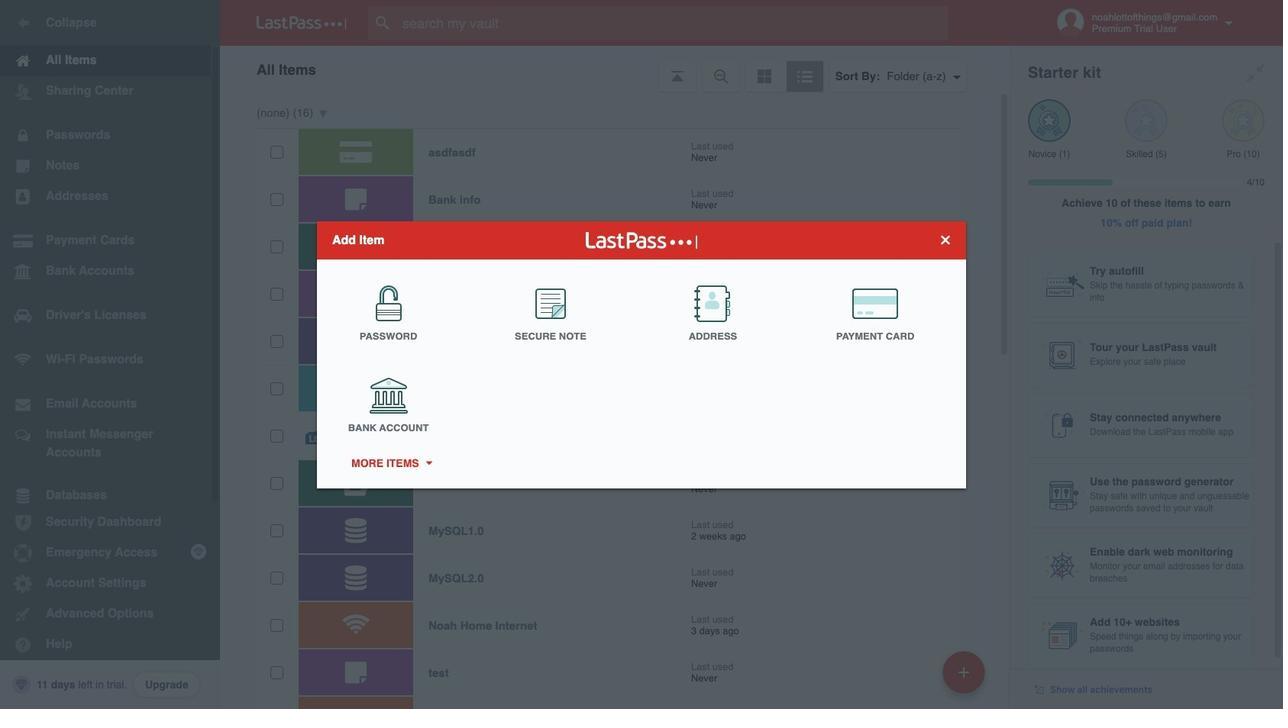Task type: locate. For each thing, give the bounding box(es) containing it.
vault options navigation
[[220, 46, 1010, 92]]

search my vault text field
[[368, 6, 978, 40]]

main navigation navigation
[[0, 0, 220, 710]]

new item navigation
[[937, 647, 994, 710]]

caret right image
[[423, 461, 434, 465]]

dialog
[[317, 221, 966, 488]]



Task type: vqa. For each thing, say whether or not it's contained in the screenshot.
Vault Options navigation
yes



Task type: describe. For each thing, give the bounding box(es) containing it.
Search search field
[[368, 6, 978, 40]]

new item image
[[958, 667, 969, 678]]

lastpass image
[[257, 16, 347, 30]]



